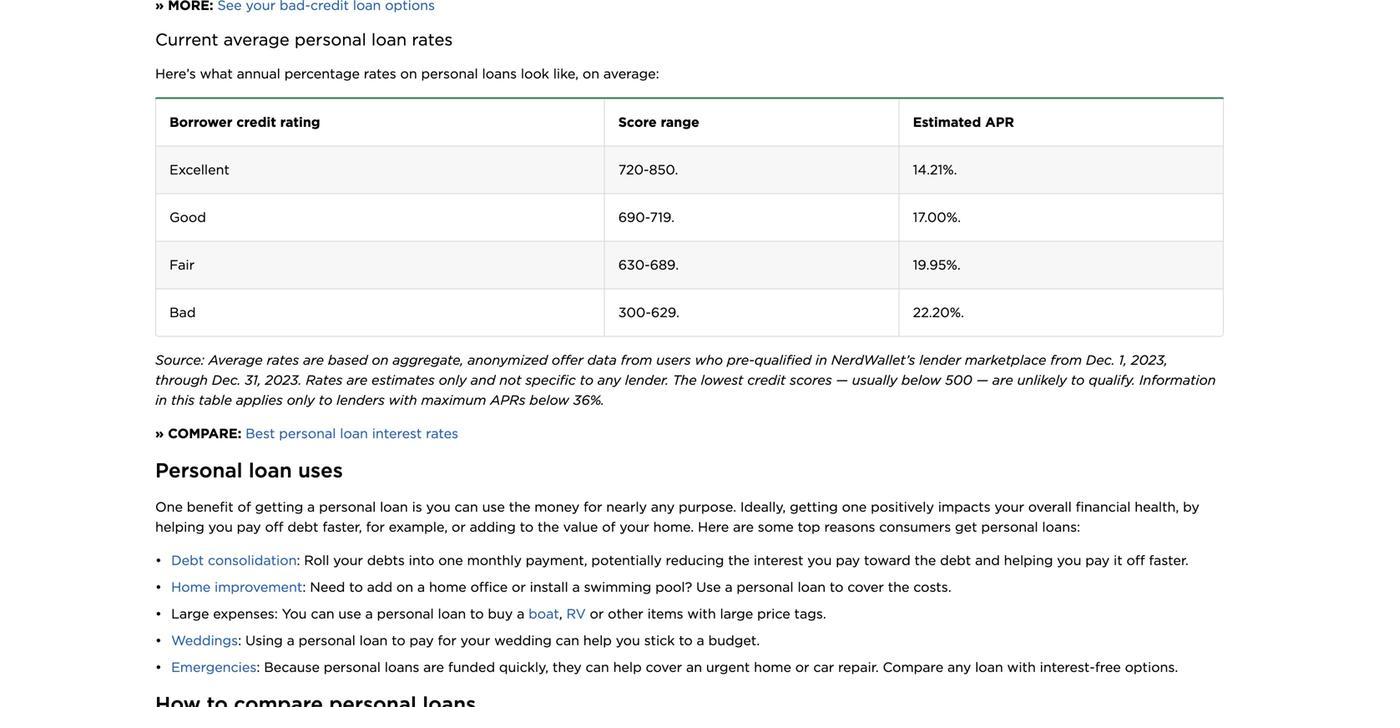 Task type: vqa. For each thing, say whether or not it's contained in the screenshot.
bottom return,
no



Task type: locate. For each thing, give the bounding box(es) containing it.
0 vertical spatial any
[[598, 372, 621, 388]]

1 vertical spatial with
[[688, 606, 716, 622]]

0 horizontal spatial and
[[471, 372, 496, 388]]

with down estimates
[[389, 392, 417, 408]]

use up adding
[[482, 499, 505, 515]]

0 horizontal spatial any
[[598, 372, 621, 388]]

cover down stick
[[646, 659, 682, 676]]

any right compare
[[948, 659, 972, 676]]

one right into
[[439, 552, 463, 569]]

faster,
[[323, 519, 362, 535]]

with
[[389, 392, 417, 408], [688, 606, 716, 622], [1008, 659, 1036, 676]]

1 vertical spatial cover
[[646, 659, 682, 676]]

faster.
[[1150, 552, 1189, 569]]

monthly
[[467, 552, 522, 569]]

1 horizontal spatial home
[[754, 659, 792, 676]]

of right benefit
[[238, 499, 251, 515]]

1 vertical spatial for
[[366, 519, 385, 535]]

because
[[264, 659, 320, 676]]

home.
[[654, 519, 694, 535]]

other
[[608, 606, 644, 622]]

credit inside source: average rates are based on aggregate, anonymized offer data from users who pre-qualified in nerdwallet's lender marketplace from dec. 1, 2023, through dec. 31, 2023. rates are estimates only and not specific to any lender. the lowest credit scores — usually below 500 — are unlikely to qualify. information in this table applies only to lenders with maximum aprs below 36%.
[[748, 372, 786, 388]]

you down loans:
[[1058, 552, 1082, 569]]

loan
[[372, 30, 407, 50], [340, 425, 368, 442], [249, 458, 292, 483], [380, 499, 408, 515], [798, 579, 826, 595], [438, 606, 466, 622], [360, 633, 388, 649], [976, 659, 1004, 676]]

689.
[[650, 257, 679, 273]]

1 horizontal spatial with
[[688, 606, 716, 622]]

here's
[[155, 65, 196, 82]]

getting up top
[[790, 499, 838, 515]]

estimated apr
[[913, 114, 1015, 130]]

1 horizontal spatial off
[[1127, 552, 1146, 569]]

0 horizontal spatial interest
[[372, 425, 422, 442]]

to left buy
[[470, 606, 484, 622]]

personal
[[295, 30, 366, 50], [421, 65, 478, 82], [279, 425, 336, 442], [319, 499, 376, 515], [982, 519, 1039, 535], [737, 579, 794, 595], [377, 606, 434, 622], [299, 633, 356, 649], [324, 659, 381, 676]]

or left adding
[[452, 519, 466, 535]]

reasons
[[825, 519, 876, 535]]

benefit
[[187, 499, 234, 515]]

home
[[429, 579, 467, 595], [754, 659, 792, 676]]

borrower
[[170, 114, 233, 130]]

to right adding
[[520, 519, 534, 535]]

items
[[648, 606, 684, 622]]

630-689.
[[619, 257, 679, 273]]

interest-
[[1040, 659, 1096, 676]]

loan up here's what annual percentage rates on personal loans look like, on average:
[[372, 30, 407, 50]]

one benefit of getting a personal loan is you can use the money for nearly any purpose. ideally, getting one positively impacts your overall financial health, by helping you pay off debt faster, for example, or adding to the value of your home. here are some top reasons consumers get personal loans:
[[155, 499, 1204, 535]]

the up 'costs.'
[[915, 552, 936, 569]]

0 vertical spatial for
[[584, 499, 603, 515]]

are down "marketplace"
[[993, 372, 1014, 388]]

nerdwallet's
[[832, 352, 916, 368]]

loans
[[482, 65, 517, 82], [385, 659, 420, 676]]

loans left look
[[482, 65, 517, 82]]

pay down reasons at right
[[836, 552, 860, 569]]

emergencies : because personal loans are funded quickly, they can help cover an urgent home or car repair. compare any loan with interest-free options.
[[171, 659, 1179, 676]]

1 vertical spatial home
[[754, 659, 792, 676]]

debt
[[171, 552, 204, 569]]

1 vertical spatial off
[[1127, 552, 1146, 569]]

debt down get
[[940, 552, 972, 569]]

interest down "lenders"
[[372, 425, 422, 442]]

0 vertical spatial off
[[265, 519, 284, 535]]

one up reasons at right
[[842, 499, 867, 515]]

off right it
[[1127, 552, 1146, 569]]

dec. down the average
[[212, 372, 241, 388]]

of down nearly
[[602, 519, 616, 535]]

2 vertical spatial for
[[438, 633, 457, 649]]

1 horizontal spatial of
[[602, 519, 616, 535]]

690-
[[619, 209, 650, 225]]

17.00%.
[[913, 209, 961, 225]]

0 horizontal spatial dec.
[[212, 372, 241, 388]]

1 horizontal spatial use
[[482, 499, 505, 515]]

0 horizontal spatial use
[[339, 606, 361, 622]]

0 horizontal spatial of
[[238, 499, 251, 515]]

0 vertical spatial one
[[842, 499, 867, 515]]

0 vertical spatial of
[[238, 499, 251, 515]]

loan down add
[[360, 633, 388, 649]]

from
[[621, 352, 653, 368], [1051, 352, 1082, 368]]

0 vertical spatial dec.
[[1086, 352, 1115, 368]]

1 horizontal spatial credit
[[748, 372, 786, 388]]

home down into
[[429, 579, 467, 595]]

0 vertical spatial below
[[902, 372, 942, 388]]

weddings
[[171, 633, 238, 649]]

roll
[[304, 552, 329, 569]]

interest down some
[[754, 552, 804, 569]]

marketplace
[[965, 352, 1047, 368]]

getting
[[255, 499, 303, 515], [790, 499, 838, 515]]

for right faster, in the left of the page
[[366, 519, 385, 535]]

the down the money
[[538, 519, 559, 535]]

1 vertical spatial in
[[155, 392, 167, 408]]

0 horizontal spatial debt
[[288, 519, 319, 535]]

0 vertical spatial help
[[584, 633, 612, 649]]

2 vertical spatial with
[[1008, 659, 1036, 676]]

is
[[412, 499, 422, 515]]

the
[[509, 499, 531, 515], [538, 519, 559, 535], [728, 552, 750, 569], [915, 552, 936, 569], [888, 579, 910, 595]]

buy
[[488, 606, 513, 622]]

2023.
[[265, 372, 302, 388]]

0 horizontal spatial below
[[530, 392, 569, 408]]

0 horizontal spatial with
[[389, 392, 417, 408]]

good
[[170, 209, 206, 225]]

— right scores
[[836, 372, 848, 388]]

applies
[[236, 392, 283, 408]]

pay
[[237, 519, 261, 535], [836, 552, 860, 569], [1086, 552, 1110, 569], [410, 633, 434, 649]]

1 vertical spatial and
[[976, 552, 1000, 569]]

0 vertical spatial only
[[439, 372, 467, 388]]

pay up consolidation
[[237, 519, 261, 535]]

1 horizontal spatial only
[[439, 372, 467, 388]]

to up 36%.
[[580, 372, 594, 388]]

best personal loan interest rates link
[[246, 425, 459, 442]]

you down top
[[808, 552, 832, 569]]

in left this
[[155, 392, 167, 408]]

loan left the is
[[380, 499, 408, 515]]

free
[[1096, 659, 1121, 676]]

1 horizontal spatial —
[[977, 372, 989, 388]]

can
[[455, 499, 478, 515], [311, 606, 335, 622], [556, 633, 580, 649], [586, 659, 609, 676]]

to down add
[[392, 633, 406, 649]]

1 vertical spatial interest
[[754, 552, 804, 569]]

pool?
[[656, 579, 693, 595]]

excellent
[[170, 161, 230, 178]]

debt inside one benefit of getting a personal loan is you can use the money for nearly any purpose. ideally, getting one positively impacts your overall financial health, by helping you pay off debt faster, for example, or adding to the value of your home. here are some top reasons consumers get personal loans:
[[288, 519, 319, 535]]

dec. left 1,
[[1086, 352, 1115, 368]]

estimated
[[913, 114, 982, 130]]

0 horizontal spatial one
[[439, 552, 463, 569]]

1 vertical spatial any
[[651, 499, 675, 515]]

36%.
[[573, 392, 605, 408]]

are up "lenders"
[[347, 372, 368, 388]]

300-629.
[[619, 304, 680, 321]]

help down rv
[[584, 633, 612, 649]]

an
[[686, 659, 702, 676]]

and left not
[[471, 372, 496, 388]]

1 — from the left
[[836, 372, 848, 388]]

with left interest-
[[1008, 659, 1036, 676]]

0 vertical spatial in
[[816, 352, 828, 368]]

31,
[[245, 372, 261, 388]]

fair
[[170, 257, 195, 273]]

adding
[[470, 519, 516, 535]]

rates
[[412, 30, 453, 50], [364, 65, 396, 82], [267, 352, 299, 368], [426, 425, 459, 442]]

1 vertical spatial use
[[339, 606, 361, 622]]

0 horizontal spatial for
[[366, 519, 385, 535]]

into
[[409, 552, 435, 569]]

price
[[758, 606, 791, 622]]

0 horizontal spatial helping
[[155, 519, 204, 535]]

1 horizontal spatial for
[[438, 633, 457, 649]]

any up home.
[[651, 499, 675, 515]]

: left using
[[238, 633, 242, 649]]

from up unlikely
[[1051, 352, 1082, 368]]

0 horizontal spatial getting
[[255, 499, 303, 515]]

630-
[[619, 257, 650, 273]]

a down add
[[365, 606, 373, 622]]

0 vertical spatial with
[[389, 392, 417, 408]]

0 vertical spatial cover
[[848, 579, 884, 595]]

or
[[452, 519, 466, 535], [512, 579, 526, 595], [590, 606, 604, 622], [796, 659, 810, 676]]

need
[[310, 579, 345, 595]]

wedding
[[494, 633, 552, 649]]

helping down one
[[155, 519, 204, 535]]

0 horizontal spatial help
[[584, 633, 612, 649]]

1 vertical spatial helping
[[1004, 552, 1054, 569]]

14.21%.
[[913, 161, 958, 178]]

average
[[224, 30, 290, 50]]

getting down personal loan uses
[[255, 499, 303, 515]]

or right rv
[[590, 606, 604, 622]]

in up scores
[[816, 352, 828, 368]]

1 horizontal spatial any
[[651, 499, 675, 515]]

apr
[[986, 114, 1015, 130]]

from up the "lender."
[[621, 352, 653, 368]]

0 horizontal spatial —
[[836, 372, 848, 388]]

tags.
[[795, 606, 827, 622]]

purpose.
[[679, 499, 737, 515]]

improvement
[[215, 579, 303, 595]]

a right using
[[287, 633, 295, 649]]

for up value
[[584, 499, 603, 515]]

a inside one benefit of getting a personal loan is you can use the money for nearly any purpose. ideally, getting one positively impacts your overall financial health, by helping you pay off debt faster, for example, or adding to the value of your home. here are some top reasons consumers get personal loans:
[[307, 499, 315, 515]]

0 horizontal spatial home
[[429, 579, 467, 595]]

loan inside one benefit of getting a personal loan is you can use the money for nearly any purpose. ideally, getting one positively impacts your overall financial health, by helping you pay off debt faster, for example, or adding to the value of your home. here are some top reasons consumers get personal loans:
[[380, 499, 408, 515]]

1 vertical spatial help
[[613, 659, 642, 676]]

for up funded
[[438, 633, 457, 649]]

2 horizontal spatial with
[[1008, 659, 1036, 676]]

1 horizontal spatial one
[[842, 499, 867, 515]]

rates up here's what annual percentage rates on personal loans look like, on average:
[[412, 30, 453, 50]]

0 vertical spatial credit
[[237, 114, 276, 130]]

0 vertical spatial use
[[482, 499, 505, 515]]

using
[[246, 633, 283, 649]]

can up adding
[[455, 499, 478, 515]]

you down other
[[616, 633, 640, 649]]

credit down qualified
[[748, 372, 786, 388]]

pay down into
[[410, 633, 434, 649]]

1 horizontal spatial from
[[1051, 352, 1082, 368]]

source:
[[155, 352, 205, 368]]

719.
[[650, 209, 675, 225]]

value
[[563, 519, 598, 535]]

1 vertical spatial only
[[287, 392, 315, 408]]

this
[[171, 392, 195, 408]]

here's what annual percentage rates on personal loans look like, on average:
[[155, 65, 660, 82]]

0 vertical spatial helping
[[155, 519, 204, 535]]

0 horizontal spatial loans
[[385, 659, 420, 676]]

rates right percentage
[[364, 65, 396, 82]]

credit left rating
[[237, 114, 276, 130]]

0 horizontal spatial only
[[287, 392, 315, 408]]

one
[[842, 499, 867, 515], [439, 552, 463, 569]]

1 vertical spatial credit
[[748, 372, 786, 388]]

debt up roll on the left
[[288, 519, 319, 535]]

help down other
[[613, 659, 642, 676]]

1 horizontal spatial loans
[[482, 65, 517, 82]]

below down "lender"
[[902, 372, 942, 388]]

0 vertical spatial and
[[471, 372, 496, 388]]

use down need
[[339, 606, 361, 622]]

0 horizontal spatial from
[[621, 352, 653, 368]]

debts
[[367, 552, 405, 569]]

— right 500
[[977, 372, 989, 388]]

2 horizontal spatial for
[[584, 499, 603, 515]]

and inside source: average rates are based on aggregate, anonymized offer data from users who pre-qualified in nerdwallet's lender marketplace from dec. 1, 2023, through dec. 31, 2023. rates are estimates only and not specific to any lender. the lowest credit scores — usually below 500 — are unlikely to qualify. information in this table applies only to lenders with maximum aprs below 36%.
[[471, 372, 496, 388]]

a right buy
[[517, 606, 525, 622]]

home improvement : need to add on a home office or install a swimming pool? use a personal loan to cover the costs.
[[171, 579, 952, 595]]

0 vertical spatial debt
[[288, 519, 319, 535]]

for
[[584, 499, 603, 515], [366, 519, 385, 535], [438, 633, 457, 649]]

0 horizontal spatial off
[[265, 519, 284, 535]]

1 horizontal spatial debt
[[940, 552, 972, 569]]

2 — from the left
[[977, 372, 989, 388]]

are inside one benefit of getting a personal loan is you can use the money for nearly any purpose. ideally, getting one positively impacts your overall financial health, by helping you pay off debt faster, for example, or adding to the value of your home. here are some top reasons consumers get personal loans:
[[733, 519, 754, 535]]

below down the specific
[[530, 392, 569, 408]]

—
[[836, 372, 848, 388], [977, 372, 989, 388]]

0 horizontal spatial in
[[155, 392, 167, 408]]

2 getting from the left
[[790, 499, 838, 515]]

to right stick
[[679, 633, 693, 649]]

with down use
[[688, 606, 716, 622]]

helping down loans:
[[1004, 552, 1054, 569]]

are down ideally,
[[733, 519, 754, 535]]

unlikely
[[1018, 372, 1067, 388]]

home right urgent
[[754, 659, 792, 676]]

cover down toward
[[848, 579, 884, 595]]

2 vertical spatial any
[[948, 659, 972, 676]]

a right use
[[725, 579, 733, 595]]

home improvement link
[[171, 579, 303, 595]]

below
[[902, 372, 942, 388], [530, 392, 569, 408]]

aprs
[[490, 392, 526, 408]]

1 getting from the left
[[255, 499, 303, 515]]

: left roll on the left
[[297, 552, 300, 569]]

to left add
[[349, 579, 363, 595]]

0 vertical spatial loans
[[482, 65, 517, 82]]

1 horizontal spatial getting
[[790, 499, 838, 515]]

0 vertical spatial interest
[[372, 425, 422, 442]]

on
[[400, 65, 417, 82], [583, 65, 600, 82], [372, 352, 389, 368], [397, 579, 413, 595]]

any down data
[[598, 372, 621, 388]]

a down uses
[[307, 499, 315, 515]]

with inside source: average rates are based on aggregate, anonymized offer data from users who pre-qualified in nerdwallet's lender marketplace from dec. 1, 2023, through dec. 31, 2023. rates are estimates only and not specific to any lender. the lowest credit scores — usually below 500 — are unlikely to qualify. information in this table applies only to lenders with maximum aprs below 36%.
[[389, 392, 417, 408]]

1 horizontal spatial interest
[[754, 552, 804, 569]]

here
[[698, 519, 729, 535]]

1 horizontal spatial dec.
[[1086, 352, 1115, 368]]

to
[[580, 372, 594, 388], [1071, 372, 1085, 388], [319, 392, 333, 408], [520, 519, 534, 535], [349, 579, 363, 595], [830, 579, 844, 595], [470, 606, 484, 622], [392, 633, 406, 649], [679, 633, 693, 649]]

offer
[[552, 352, 584, 368]]



Task type: describe. For each thing, give the bounding box(es) containing it.
aggregate,
[[393, 352, 464, 368]]

,
[[559, 606, 563, 622]]

who
[[695, 352, 723, 368]]

qualified
[[755, 352, 812, 368]]

you
[[282, 606, 307, 622]]

look
[[521, 65, 549, 82]]

19.95%.
[[913, 257, 961, 273]]

1 vertical spatial of
[[602, 519, 616, 535]]

users
[[657, 352, 691, 368]]

compare:
[[168, 425, 242, 442]]

a up an
[[697, 633, 705, 649]]

a up rv
[[572, 579, 580, 595]]

are left funded
[[424, 659, 444, 676]]

borrower credit rating
[[170, 114, 320, 130]]

1 from from the left
[[621, 352, 653, 368]]

2 from from the left
[[1051, 352, 1082, 368]]

anonymized
[[468, 352, 548, 368]]

1 vertical spatial debt
[[940, 552, 972, 569]]

or inside one benefit of getting a personal loan is you can use the money for nearly any purpose. ideally, getting one positively impacts your overall financial health, by helping you pay off debt faster, for example, or adding to the value of your home. here are some top reasons consumers get personal loans:
[[452, 519, 466, 535]]

or left car
[[796, 659, 810, 676]]

one inside one benefit of getting a personal loan is you can use the money for nearly any purpose. ideally, getting one positively impacts your overall financial health, by helping you pay off debt faster, for example, or adding to the value of your home. here are some top reasons consumers get personal loans:
[[842, 499, 867, 515]]

range
[[661, 114, 700, 130]]

can up they at the left of page
[[556, 633, 580, 649]]

weddings : using a personal loan to pay for your wedding can help you stick to a budget.
[[171, 633, 760, 649]]

1 horizontal spatial help
[[613, 659, 642, 676]]

the down here
[[728, 552, 750, 569]]

potentially
[[592, 552, 662, 569]]

1 vertical spatial below
[[530, 392, 569, 408]]

your left overall
[[995, 499, 1025, 515]]

720-850.
[[619, 161, 679, 178]]

top
[[798, 519, 821, 535]]

can inside one benefit of getting a personal loan is you can use the money for nearly any purpose. ideally, getting one positively impacts your overall financial health, by helping you pay off debt faster, for example, or adding to the value of your home. here are some top reasons consumers get personal loans:
[[455, 499, 478, 515]]

consumers
[[880, 519, 951, 535]]

uses
[[298, 458, 343, 483]]

1 horizontal spatial below
[[902, 372, 942, 388]]

any inside source: average rates are based on aggregate, anonymized offer data from users who pre-qualified in nerdwallet's lender marketplace from dec. 1, 2023, through dec. 31, 2023. rates are estimates only and not specific to any lender. the lowest credit scores — usually below 500 — are unlikely to qualify. information in this table applies only to lenders with maximum aprs below 36%.
[[598, 372, 621, 388]]

maximum
[[421, 392, 486, 408]]

are up "rates"
[[303, 352, 324, 368]]

your up funded
[[461, 633, 490, 649]]

compare
[[883, 659, 944, 676]]

1 vertical spatial one
[[439, 552, 463, 569]]

boat link
[[525, 606, 559, 622]]

2 horizontal spatial any
[[948, 659, 972, 676]]

percentage
[[285, 65, 360, 82]]

0 horizontal spatial credit
[[237, 114, 276, 130]]

estimates
[[372, 372, 435, 388]]

to left qualify. on the bottom
[[1071, 372, 1085, 388]]

example,
[[389, 519, 448, 535]]

22.20%.
[[913, 304, 965, 321]]

large
[[171, 606, 209, 622]]

1 horizontal spatial and
[[976, 552, 1000, 569]]

payment,
[[526, 552, 588, 569]]

your right roll on the left
[[333, 552, 363, 569]]

reducing
[[666, 552, 724, 569]]

: left need
[[303, 579, 306, 595]]

» compare: best personal loan interest rates
[[155, 425, 459, 442]]

bad
[[170, 304, 196, 321]]

score range
[[619, 114, 700, 130]]

1 vertical spatial loans
[[385, 659, 420, 676]]

any inside one benefit of getting a personal loan is you can use the money for nearly any purpose. ideally, getting one positively impacts your overall financial health, by helping you pay off debt faster, for example, or adding to the value of your home. here are some top reasons consumers get personal loans:
[[651, 499, 675, 515]]

loan down best
[[249, 458, 292, 483]]

you right the is
[[426, 499, 451, 515]]

install
[[530, 579, 568, 595]]

or right the office
[[512, 579, 526, 595]]

car
[[814, 659, 835, 676]]

rates down 'maximum'
[[426, 425, 459, 442]]

850.
[[649, 161, 679, 178]]

690-719.
[[619, 209, 675, 225]]

financial
[[1076, 499, 1131, 515]]

overall
[[1029, 499, 1072, 515]]

pre-
[[727, 352, 755, 368]]

1 horizontal spatial in
[[816, 352, 828, 368]]

the up adding
[[509, 499, 531, 515]]

pay inside one benefit of getting a personal loan is you can use the money for nearly any purpose. ideally, getting one positively impacts your overall financial health, by helping you pay off debt faster, for example, or adding to the value of your home. here are some top reasons consumers get personal loans:
[[237, 519, 261, 535]]

0 horizontal spatial cover
[[646, 659, 682, 676]]

0 vertical spatial home
[[429, 579, 467, 595]]

the
[[673, 372, 697, 388]]

options.
[[1125, 659, 1179, 676]]

»
[[155, 425, 164, 442]]

some
[[758, 519, 794, 535]]

to inside one benefit of getting a personal loan is you can use the money for nearly any purpose. ideally, getting one positively impacts your overall financial health, by helping you pay off debt faster, for example, or adding to the value of your home. here are some top reasons consumers get personal loans:
[[520, 519, 534, 535]]

ideally,
[[741, 499, 786, 515]]

information
[[1140, 372, 1217, 388]]

what
[[200, 65, 233, 82]]

720-
[[619, 161, 649, 178]]

nearly
[[607, 499, 647, 515]]

1,
[[1119, 352, 1128, 368]]

to down "rates"
[[319, 392, 333, 408]]

emergencies link
[[171, 659, 257, 676]]

like,
[[553, 65, 579, 82]]

rates
[[306, 372, 343, 388]]

based
[[328, 352, 368, 368]]

toward
[[864, 552, 911, 569]]

impacts
[[938, 499, 991, 515]]

to down reasons at right
[[830, 579, 844, 595]]

your down nearly
[[620, 519, 650, 535]]

lowest
[[701, 372, 744, 388]]

current average personal loan rates
[[155, 30, 453, 50]]

use
[[696, 579, 721, 595]]

add
[[367, 579, 393, 595]]

the down toward
[[888, 579, 910, 595]]

1 vertical spatial dec.
[[212, 372, 241, 388]]

scores
[[790, 372, 832, 388]]

use inside one benefit of getting a personal loan is you can use the money for nearly any purpose. ideally, getting one positively impacts your overall financial health, by helping you pay off debt faster, for example, or adding to the value of your home. here are some top reasons consumers get personal loans:
[[482, 499, 505, 515]]

pay left it
[[1086, 552, 1110, 569]]

it
[[1114, 552, 1123, 569]]

budget.
[[709, 633, 760, 649]]

lender.
[[625, 372, 669, 388]]

helping inside one benefit of getting a personal loan is you can use the money for nearly any purpose. ideally, getting one positively impacts your overall financial health, by helping you pay off debt faster, for example, or adding to the value of your home. here are some top reasons consumers get personal loans:
[[155, 519, 204, 535]]

table
[[199, 392, 232, 408]]

rating
[[280, 114, 320, 130]]

a down into
[[417, 579, 425, 595]]

loan up "weddings : using a personal loan to pay for your wedding can help you stick to a budget."
[[438, 606, 466, 622]]

expenses:
[[213, 606, 278, 622]]

they
[[553, 659, 582, 676]]

by
[[1184, 499, 1200, 515]]

home
[[171, 579, 211, 595]]

health,
[[1135, 499, 1180, 515]]

swimming
[[584, 579, 652, 595]]

loan right compare
[[976, 659, 1004, 676]]

1 horizontal spatial helping
[[1004, 552, 1054, 569]]

off inside one benefit of getting a personal loan is you can use the money for nearly any purpose. ideally, getting one positively impacts your overall financial health, by helping you pay off debt faster, for example, or adding to the value of your home. here are some top reasons consumers get personal loans:
[[265, 519, 284, 535]]

you down benefit
[[208, 519, 233, 535]]

on inside source: average rates are based on aggregate, anonymized offer data from users who pre-qualified in nerdwallet's lender marketplace from dec. 1, 2023, through dec. 31, 2023. rates are estimates only and not specific to any lender. the lowest credit scores — usually below 500 — are unlikely to qualify. information in this table applies only to lenders with maximum aprs below 36%.
[[372, 352, 389, 368]]

loan down "lenders"
[[340, 425, 368, 442]]

weddings link
[[171, 633, 238, 649]]

: down using
[[257, 659, 260, 676]]

can right they at the left of page
[[586, 659, 609, 676]]

rates inside source: average rates are based on aggregate, anonymized offer data from users who pre-qualified in nerdwallet's lender marketplace from dec. 1, 2023, through dec. 31, 2023. rates are estimates only and not specific to any lender. the lowest credit scores — usually below 500 — are unlikely to qualify. information in this table applies only to lenders with maximum aprs below 36%.
[[267, 352, 299, 368]]

loan up tags.
[[798, 579, 826, 595]]

personal loan uses
[[155, 458, 343, 483]]

through
[[155, 372, 208, 388]]

can down need
[[311, 606, 335, 622]]

1 horizontal spatial cover
[[848, 579, 884, 595]]



